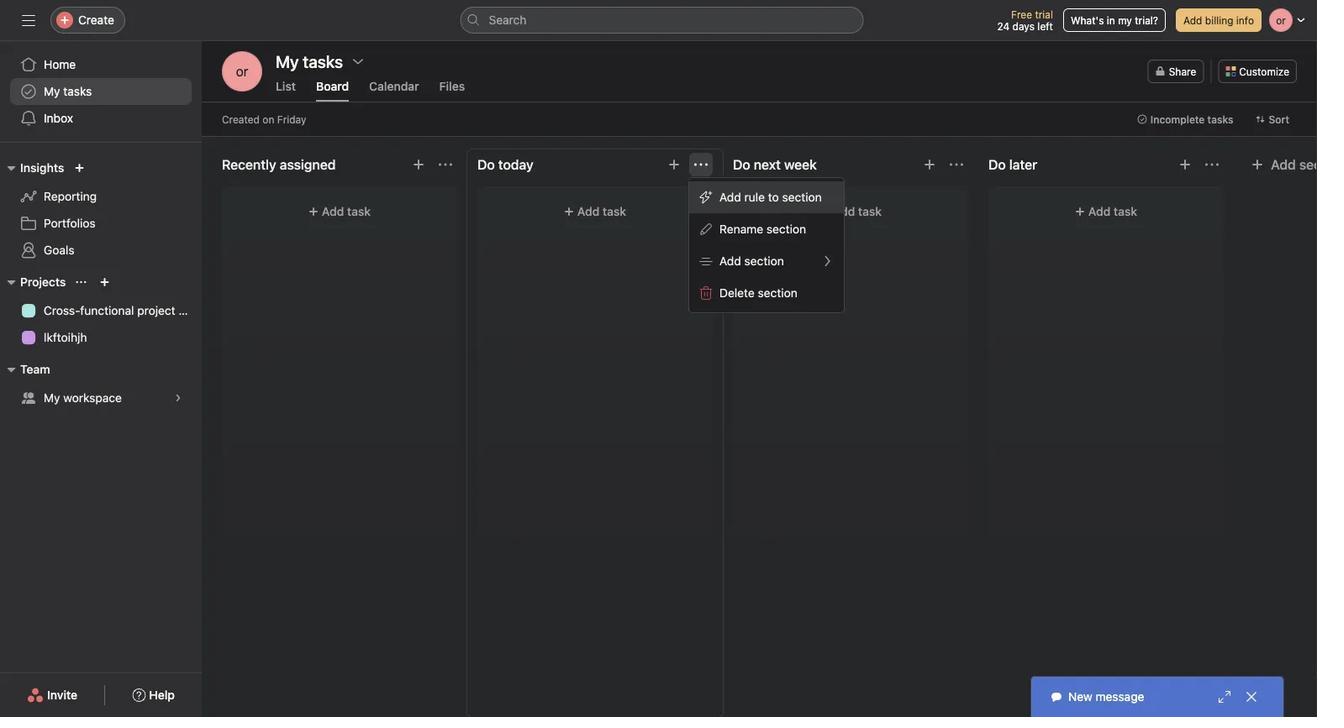 Task type: describe. For each thing, give the bounding box(es) containing it.
sort button
[[1248, 108, 1297, 131]]

files link
[[439, 79, 465, 102]]

cross-functional project plan
[[44, 304, 202, 318]]

tasks for incomplete tasks
[[1208, 113, 1233, 125]]

delete
[[719, 286, 755, 300]]

reporting
[[44, 190, 97, 203]]

create
[[78, 13, 114, 27]]

task for do later
[[1114, 205, 1137, 219]]

my tasks
[[44, 84, 92, 98]]

add task for do next week
[[833, 205, 882, 219]]

add billing info button
[[1176, 8, 1262, 32]]

add task image for recently assigned
[[412, 158, 425, 171]]

lkftoihjh link
[[10, 324, 192, 351]]

goals
[[44, 243, 74, 257]]

new image
[[74, 163, 84, 173]]

invite button
[[16, 681, 88, 711]]

section for delete section
[[758, 286, 797, 300]]

my
[[1118, 14, 1132, 26]]

search button
[[460, 7, 864, 34]]

lkftoihjh
[[44, 331, 87, 345]]

add task button for do later
[[999, 197, 1214, 227]]

add sec button
[[1244, 150, 1317, 180]]

share button
[[1148, 60, 1204, 83]]

plan
[[179, 304, 202, 318]]

project
[[137, 304, 175, 318]]

free
[[1011, 8, 1032, 20]]

new project or portfolio image
[[100, 277, 110, 287]]

home
[[44, 58, 76, 71]]

projects
[[20, 275, 66, 289]]

add section
[[719, 254, 784, 268]]

projects element
[[0, 267, 202, 355]]

do next week
[[733, 157, 817, 173]]

list
[[276, 79, 296, 93]]

share
[[1169, 66, 1196, 77]]

functional
[[80, 304, 134, 318]]

rule
[[744, 190, 765, 204]]

goals link
[[10, 237, 192, 264]]

insights
[[20, 161, 64, 175]]

more section actions image for do later
[[1205, 158, 1219, 171]]

board
[[316, 79, 349, 93]]

invite
[[47, 689, 77, 703]]

add task for do today
[[577, 205, 626, 219]]

in
[[1107, 14, 1115, 26]]

add sec
[[1271, 157, 1317, 173]]

created on friday
[[222, 113, 306, 125]]

billing
[[1205, 14, 1233, 26]]

inbox
[[44, 111, 73, 125]]

or
[[236, 63, 248, 79]]

add task button for recently assigned
[[232, 197, 447, 227]]

rename section
[[719, 222, 806, 236]]

see details, my workspace image
[[173, 393, 183, 403]]

customize
[[1239, 66, 1289, 77]]

left
[[1037, 20, 1053, 32]]

next week
[[754, 157, 817, 173]]

search
[[489, 13, 527, 27]]

hide sidebar image
[[22, 13, 35, 27]]

home link
[[10, 51, 192, 78]]

global element
[[0, 41, 202, 142]]

my tasks
[[276, 51, 343, 71]]

insights element
[[0, 153, 202, 267]]

days
[[1012, 20, 1035, 32]]

more section actions image for do next week
[[950, 158, 963, 171]]

friday
[[277, 113, 306, 125]]

board link
[[316, 79, 349, 102]]

list link
[[276, 79, 296, 102]]

what's
[[1071, 14, 1104, 26]]

section for add section
[[744, 254, 784, 268]]

team button
[[0, 360, 50, 380]]

rename
[[719, 222, 763, 236]]

section inside "add rule to section" menu item
[[782, 190, 822, 204]]

my workspace link
[[10, 385, 192, 412]]

what's in my trial?
[[1071, 14, 1158, 26]]

what's in my trial? button
[[1063, 8, 1166, 32]]

reporting link
[[10, 183, 192, 210]]

do today
[[477, 157, 533, 173]]



Task type: locate. For each thing, give the bounding box(es) containing it.
inbox link
[[10, 105, 192, 132]]

more section actions image down incomplete tasks
[[1205, 158, 1219, 171]]

sort
[[1269, 113, 1289, 125]]

2 add task from the left
[[577, 205, 626, 219]]

files
[[439, 79, 465, 93]]

1 task from the left
[[347, 205, 371, 219]]

2 add task button from the left
[[487, 197, 703, 227]]

show options image
[[351, 55, 365, 68]]

add task image for do next week
[[923, 158, 936, 171]]

1 add task from the left
[[322, 205, 371, 219]]

tasks down home
[[63, 84, 92, 98]]

section
[[782, 190, 822, 204], [766, 222, 806, 236], [744, 254, 784, 268], [758, 286, 797, 300]]

portfolios link
[[10, 210, 192, 237]]

to
[[768, 190, 779, 204]]

add
[[1183, 14, 1202, 26], [1271, 157, 1296, 173], [719, 190, 741, 204], [322, 205, 344, 219], [577, 205, 600, 219], [833, 205, 855, 219], [1088, 205, 1111, 219], [719, 254, 741, 268]]

my workspace
[[44, 391, 122, 405]]

add task image left more section actions image
[[667, 158, 681, 171]]

2 add task image from the left
[[923, 158, 936, 171]]

portfolios
[[44, 216, 96, 230]]

task for do today
[[603, 205, 626, 219]]

add task image down incomplete tasks dropdown button
[[1178, 158, 1192, 171]]

section for rename section
[[766, 222, 806, 236]]

search list box
[[460, 7, 864, 34]]

1 add task button from the left
[[232, 197, 447, 227]]

add task image left the do later
[[923, 158, 936, 171]]

my tasks link
[[10, 78, 192, 105]]

add rule to section
[[719, 190, 822, 204]]

trial
[[1035, 8, 1053, 20]]

free trial 24 days left
[[997, 8, 1053, 32]]

add task image
[[667, 158, 681, 171], [1178, 158, 1192, 171]]

add task button
[[232, 197, 447, 227], [487, 197, 703, 227], [743, 197, 958, 227], [999, 197, 1214, 227]]

4 add task button from the left
[[999, 197, 1214, 227]]

tasks inside global element
[[63, 84, 92, 98]]

create button
[[50, 7, 125, 34]]

add task image
[[412, 158, 425, 171], [923, 158, 936, 171]]

my inside teams "element"
[[44, 391, 60, 405]]

2 more section actions image from the left
[[950, 158, 963, 171]]

0 vertical spatial my
[[44, 84, 60, 98]]

0 vertical spatial tasks
[[63, 84, 92, 98]]

add rule to section menu item
[[689, 182, 844, 213]]

1 vertical spatial tasks
[[1208, 113, 1233, 125]]

more section actions image left the do later
[[950, 158, 963, 171]]

0 horizontal spatial more section actions image
[[439, 158, 452, 171]]

incomplete
[[1150, 113, 1205, 125]]

my inside global element
[[44, 84, 60, 98]]

sec
[[1299, 157, 1317, 173]]

add task image down calendar 'link'
[[412, 158, 425, 171]]

2 my from the top
[[44, 391, 60, 405]]

teams element
[[0, 355, 202, 415]]

2 add task image from the left
[[1178, 158, 1192, 171]]

section down rename section
[[744, 254, 784, 268]]

add task image for do later
[[1178, 158, 1192, 171]]

recently assigned
[[222, 157, 336, 173]]

more section actions image left do today
[[439, 158, 452, 171]]

2 horizontal spatial more section actions image
[[1205, 158, 1219, 171]]

1 my from the top
[[44, 84, 60, 98]]

section right the delete
[[758, 286, 797, 300]]

new message
[[1068, 690, 1144, 704]]

section down to
[[766, 222, 806, 236]]

3 add task button from the left
[[743, 197, 958, 227]]

or button
[[222, 51, 262, 92]]

task for recently assigned
[[347, 205, 371, 219]]

1 horizontal spatial more section actions image
[[950, 158, 963, 171]]

add inside menu item
[[719, 190, 741, 204]]

add task button for do today
[[487, 197, 703, 227]]

3 more section actions image from the left
[[1205, 158, 1219, 171]]

4 add task from the left
[[1088, 205, 1137, 219]]

close image
[[1245, 691, 1258, 704]]

add task button for do next week
[[743, 197, 958, 227]]

calendar link
[[369, 79, 419, 102]]

my up the inbox at the left top of the page
[[44, 84, 60, 98]]

add task image for do today
[[667, 158, 681, 171]]

tasks for my tasks
[[63, 84, 92, 98]]

section right to
[[782, 190, 822, 204]]

tasks inside dropdown button
[[1208, 113, 1233, 125]]

3 task from the left
[[858, 205, 882, 219]]

delete section
[[719, 286, 797, 300]]

4 task from the left
[[1114, 205, 1137, 219]]

projects button
[[0, 272, 66, 292]]

add task for recently assigned
[[322, 205, 371, 219]]

tasks right the incomplete
[[1208, 113, 1233, 125]]

1 add task image from the left
[[667, 158, 681, 171]]

1 add task image from the left
[[412, 158, 425, 171]]

cross-
[[44, 304, 80, 318]]

team
[[20, 363, 50, 377]]

3 add task from the left
[[833, 205, 882, 219]]

my for my workspace
[[44, 391, 60, 405]]

0 horizontal spatial tasks
[[63, 84, 92, 98]]

customize button
[[1218, 60, 1297, 83]]

more section actions image
[[439, 158, 452, 171], [950, 158, 963, 171], [1205, 158, 1219, 171]]

my
[[44, 84, 60, 98], [44, 391, 60, 405]]

more section actions image
[[694, 158, 708, 171]]

task
[[347, 205, 371, 219], [603, 205, 626, 219], [858, 205, 882, 219], [1114, 205, 1137, 219]]

cross-functional project plan link
[[10, 298, 202, 324]]

1 vertical spatial my
[[44, 391, 60, 405]]

add billing info
[[1183, 14, 1254, 26]]

incomplete tasks button
[[1129, 108, 1241, 131]]

2 task from the left
[[603, 205, 626, 219]]

1 horizontal spatial add task image
[[923, 158, 936, 171]]

24
[[997, 20, 1010, 32]]

task for do next week
[[858, 205, 882, 219]]

incomplete tasks
[[1150, 113, 1233, 125]]

tasks
[[63, 84, 92, 98], [1208, 113, 1233, 125]]

info
[[1236, 14, 1254, 26]]

show options, current sort, top image
[[76, 277, 86, 287]]

trial?
[[1135, 14, 1158, 26]]

add task for do later
[[1088, 205, 1137, 219]]

do
[[733, 157, 750, 173]]

calendar
[[369, 79, 419, 93]]

expand new message image
[[1218, 691, 1231, 704]]

add task
[[322, 205, 371, 219], [577, 205, 626, 219], [833, 205, 882, 219], [1088, 205, 1137, 219]]

my for my tasks
[[44, 84, 60, 98]]

1 more section actions image from the left
[[439, 158, 452, 171]]

1 horizontal spatial add task image
[[1178, 158, 1192, 171]]

workspace
[[63, 391, 122, 405]]

on
[[263, 113, 274, 125]]

help button
[[121, 681, 186, 711]]

do later
[[988, 157, 1037, 173]]

0 horizontal spatial add task image
[[412, 158, 425, 171]]

more section actions image for recently assigned
[[439, 158, 452, 171]]

created
[[222, 113, 260, 125]]

my down team at the left of the page
[[44, 391, 60, 405]]

1 horizontal spatial tasks
[[1208, 113, 1233, 125]]

help
[[149, 689, 175, 703]]

0 horizontal spatial add task image
[[667, 158, 681, 171]]

insights button
[[0, 158, 64, 178]]



Task type: vqa. For each thing, say whether or not it's contained in the screenshot.
'SEARCH TASKS, PROJECTS, AND MORE' text box
no



